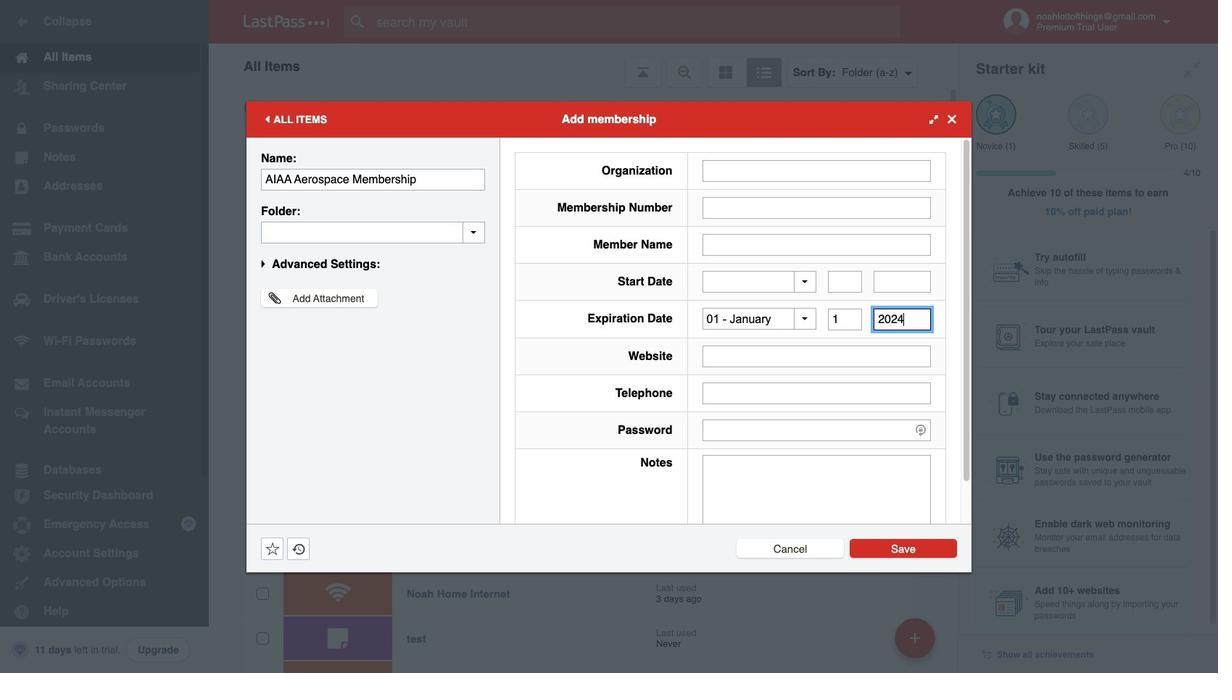 Task type: locate. For each thing, give the bounding box(es) containing it.
vault options navigation
[[209, 44, 959, 87]]

lastpass image
[[244, 15, 329, 28]]

None password field
[[703, 420, 931, 441]]

None text field
[[261, 222, 485, 243], [703, 234, 931, 256], [828, 271, 863, 293], [874, 271, 931, 293], [828, 309, 863, 330], [261, 222, 485, 243], [703, 234, 931, 256], [828, 271, 863, 293], [874, 271, 931, 293], [828, 309, 863, 330]]

main navigation navigation
[[0, 0, 209, 674]]

dialog
[[247, 101, 972, 573]]

None text field
[[703, 160, 931, 182], [261, 169, 485, 190], [703, 197, 931, 219], [874, 309, 931, 330], [703, 346, 931, 367], [703, 383, 931, 404], [703, 455, 931, 545], [703, 160, 931, 182], [261, 169, 485, 190], [703, 197, 931, 219], [874, 309, 931, 330], [703, 346, 931, 367], [703, 383, 931, 404], [703, 455, 931, 545]]

new item navigation
[[890, 614, 944, 674]]



Task type: describe. For each thing, give the bounding box(es) containing it.
Search search field
[[344, 6, 923, 38]]

new item image
[[910, 634, 921, 644]]

search my vault text field
[[344, 6, 923, 38]]



